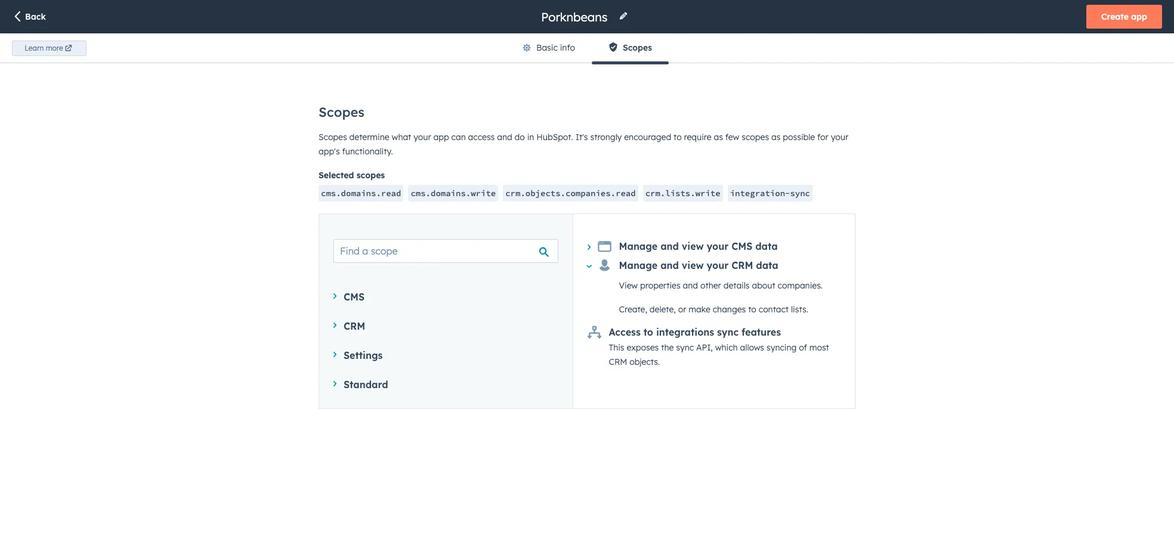 Task type: describe. For each thing, give the bounding box(es) containing it.
create,
[[619, 304, 647, 315]]

integration-
[[730, 188, 790, 199]]

account.
[[492, 41, 526, 52]]

of
[[799, 342, 807, 353]]

contact
[[759, 304, 789, 315]]

1 vertical spatial you
[[224, 55, 239, 66]]

your for manage and view your cms data
[[707, 240, 729, 252]]

and inside scopes determine what your app can access and do in hubspot. it's strongly encouraged to require as few scopes as possible for your app's functionality.
[[497, 132, 512, 143]]

integration-sync
[[730, 188, 810, 199]]

no
[[501, 271, 521, 289]]

selected
[[319, 170, 354, 181]]

standard button
[[334, 377, 558, 392]]

0 horizontal spatial private
[[293, 55, 323, 66]]

caret image for standard
[[334, 381, 337, 387]]

properties
[[640, 280, 681, 291]]

way
[[335, 41, 351, 52]]

to right way
[[354, 41, 362, 52]]

other
[[700, 280, 721, 291]]

syncing
[[767, 342, 797, 353]]

sync for features
[[717, 326, 739, 338]]

create, delete, or make changes to contact lists.
[[619, 304, 808, 315]]

few
[[725, 132, 739, 143]]

1 horizontal spatial you
[[244, 41, 259, 52]]

view properties and other details about companies.
[[619, 280, 823, 291]]

cms inside dropdown button
[[732, 240, 753, 252]]

2 horizontal spatial crm
[[732, 260, 753, 271]]

data for manage and view your cms data
[[755, 240, 778, 252]]

create app
[[1101, 11, 1147, 22]]

caret image for crm
[[334, 323, 337, 328]]

to get started.
[[559, 300, 617, 311]]

started.
[[587, 300, 617, 311]]

your right for
[[831, 132, 849, 143]]

strongly
[[590, 132, 622, 143]]

api
[[388, 41, 403, 52]]

learn more link
[[12, 40, 87, 56]]

do inside scopes determine what your app can access and do in hubspot. it's strongly encouraged to require as few scopes as possible for your app's functionality.
[[515, 132, 525, 143]]

back inside button
[[25, 11, 46, 22]]

scopes button
[[592, 33, 669, 64]]

secure
[[307, 41, 333, 52]]

app inside scopes determine what your app can access and do in hubspot. it's strongly encouraged to require as few scopes as possible for your app's functionality.
[[434, 132, 449, 143]]

caret image inside manage and view your crm data dropdown button
[[586, 265, 592, 268]]

calls
[[405, 41, 422, 52]]

details
[[724, 280, 750, 291]]

1 vertical spatial scopes
[[319, 104, 365, 121]]

manage and view your cms data button
[[587, 240, 841, 255]]

1 vertical spatial scopes
[[357, 170, 385, 181]]

hubspot.
[[537, 132, 573, 143]]

settings button
[[334, 348, 558, 363]]

1 link opens in a new window image from the top
[[348, 55, 357, 69]]

basic info button
[[505, 33, 592, 63]]

crm.lists.write
[[645, 188, 721, 199]]

view
[[619, 280, 638, 291]]

it's
[[576, 132, 588, 143]]

info
[[560, 42, 575, 53]]

and up manage and view your crm data
[[661, 240, 679, 252]]

what inside learn what you can do with private apps link
[[200, 55, 221, 66]]

crm inside this exposes the sync api, which allows syncing of most crm objects.
[[609, 357, 627, 368]]

crm.objects.companies.read
[[506, 188, 636, 199]]

basic
[[536, 42, 558, 53]]

do inside learn what you can do with private apps link
[[259, 55, 270, 66]]

Find a scope search field
[[334, 239, 558, 263]]

your for manage and view your crm data
[[707, 260, 729, 271]]

the
[[661, 342, 674, 353]]

in
[[527, 132, 534, 143]]

require
[[684, 132, 712, 143]]

to inside scopes determine what your app can access and do in hubspot. it's strongly encouraged to require as few scopes as possible for your app's functionality.
[[674, 132, 682, 143]]

cms button
[[334, 289, 558, 304]]

this
[[609, 342, 624, 353]]

settings inside settings dropdown button
[[344, 349, 383, 361]]

for
[[817, 132, 829, 143]]

0 vertical spatial apps
[[204, 41, 223, 52]]

1 horizontal spatial apps
[[326, 55, 346, 66]]

most
[[809, 342, 829, 353]]

0 horizontal spatial can
[[242, 55, 257, 66]]

hubspot
[[455, 41, 490, 52]]

basic info
[[536, 42, 575, 53]]

none field inside page section element
[[540, 9, 612, 25]]

private
[[174, 41, 201, 52]]

functionality.
[[342, 146, 393, 157]]

cms inside "dropdown button"
[[344, 291, 365, 303]]

encouraged
[[624, 132, 671, 143]]

manage and view your crm data
[[619, 260, 778, 271]]

standard
[[344, 379, 388, 391]]

2 horizontal spatial sync
[[790, 188, 810, 199]]



Task type: vqa. For each thing, say whether or not it's contained in the screenshot.
the leftmost 'sync'
yes



Task type: locate. For each thing, give the bounding box(es) containing it.
to up exposes
[[644, 326, 653, 338]]

2 vertical spatial crm
[[609, 357, 627, 368]]

1 vertical spatial app
[[434, 132, 449, 143]]

scopes inside scopes determine what your app can access and do in hubspot. it's strongly encouraged to require as few scopes as possible for your app's functionality.
[[742, 132, 769, 143]]

0 horizontal spatial what
[[200, 55, 221, 66]]

with
[[273, 55, 291, 66]]

crm up standard
[[344, 320, 365, 332]]

you
[[244, 41, 259, 52], [224, 55, 239, 66]]

1 horizontal spatial settings
[[344, 349, 383, 361]]

sync down integrations
[[676, 342, 694, 353]]

apps
[[204, 41, 223, 52], [326, 55, 346, 66], [577, 271, 610, 289]]

0 horizontal spatial crm
[[344, 320, 365, 332]]

app left access
[[434, 132, 449, 143]]

1 horizontal spatial can
[[451, 132, 466, 143]]

link opens in a new window image
[[348, 55, 357, 69], [348, 57, 357, 66]]

learn
[[25, 43, 44, 52], [174, 55, 198, 66]]

access to integrations sync features
[[609, 326, 781, 338]]

1 horizontal spatial do
[[515, 132, 525, 143]]

what down the private
[[200, 55, 221, 66]]

data inside manage and view your crm data dropdown button
[[756, 260, 778, 271]]

powerful,
[[269, 41, 305, 52]]

features
[[742, 326, 781, 338]]

1 vertical spatial learn
[[174, 55, 198, 66]]

view down manage and view your cms data on the right top of the page
[[682, 260, 704, 271]]

which
[[715, 342, 738, 353]]

0 horizontal spatial app
[[434, 132, 449, 143]]

give
[[226, 41, 242, 52]]

can down give
[[242, 55, 257, 66]]

manage for manage and view your cms data
[[619, 240, 658, 252]]

caret image inside crm dropdown button
[[334, 323, 337, 328]]

0 vertical spatial data
[[755, 240, 778, 252]]

0 horizontal spatial you
[[224, 55, 239, 66]]

1 vertical spatial apps
[[326, 55, 346, 66]]

caret image
[[334, 352, 337, 358]]

you left a
[[244, 41, 259, 52]]

0 vertical spatial make
[[364, 41, 386, 52]]

exposes
[[627, 342, 659, 353]]

get
[[572, 300, 585, 311]]

1 horizontal spatial what
[[392, 132, 411, 143]]

can inside scopes determine what your app can access and do in hubspot. it's strongly encouraged to require as few scopes as possible for your app's functionality.
[[451, 132, 466, 143]]

manage for manage and view your crm data
[[619, 260, 658, 271]]

to left contact
[[748, 304, 756, 315]]

0 vertical spatial scopes
[[623, 42, 652, 53]]

make right or
[[689, 304, 711, 315]]

0 horizontal spatial scopes
[[357, 170, 385, 181]]

0 horizontal spatial do
[[259, 55, 270, 66]]

2 horizontal spatial apps
[[577, 271, 610, 289]]

apps left give
[[204, 41, 223, 52]]

data for manage and view your crm data
[[756, 260, 778, 271]]

sync for api,
[[676, 342, 694, 353]]

as left possible
[[772, 132, 781, 143]]

more
[[46, 43, 63, 52]]

1 horizontal spatial cms
[[732, 240, 753, 252]]

do left in
[[515, 132, 525, 143]]

1 vertical spatial private
[[525, 271, 573, 289]]

0 vertical spatial learn
[[25, 43, 44, 52]]

1 vertical spatial sync
[[717, 326, 739, 338]]

do down a
[[259, 55, 270, 66]]

0 vertical spatial what
[[200, 55, 221, 66]]

2 vertical spatial apps
[[577, 271, 610, 289]]

view
[[682, 240, 704, 252], [682, 260, 704, 271]]

0 vertical spatial scopes
[[742, 132, 769, 143]]

allows
[[740, 342, 764, 353]]

1 vertical spatial make
[[689, 304, 711, 315]]

no private apps alert
[[174, 145, 937, 312]]

navigation containing basic info
[[505, 33, 669, 64]]

you down give
[[224, 55, 239, 66]]

0 horizontal spatial cms
[[344, 291, 365, 303]]

objects.
[[630, 357, 660, 368]]

caret image for cms
[[334, 294, 337, 299]]

0 vertical spatial do
[[259, 55, 270, 66]]

1 vertical spatial do
[[515, 132, 525, 143]]

your left hubspot
[[435, 41, 453, 52]]

scopes inside button
[[623, 42, 652, 53]]

scopes
[[623, 42, 652, 53], [319, 104, 365, 121], [319, 132, 347, 143]]

sync inside this exposes the sync api, which allows syncing of most crm objects.
[[676, 342, 694, 353]]

2 vertical spatial scopes
[[319, 132, 347, 143]]

a
[[261, 41, 266, 52]]

crm button
[[334, 319, 558, 334]]

access
[[609, 326, 641, 338]]

0 vertical spatial private
[[293, 55, 323, 66]]

access
[[468, 132, 495, 143]]

navigation inside page section element
[[505, 33, 669, 64]]

crm down this
[[609, 357, 627, 368]]

apps inside alert
[[577, 271, 610, 289]]

can
[[242, 55, 257, 66], [451, 132, 466, 143]]

caret image inside cms "dropdown button"
[[334, 294, 337, 299]]

1 vertical spatial manage
[[619, 260, 658, 271]]

1 horizontal spatial private
[[525, 271, 573, 289]]

create app button
[[1087, 5, 1162, 29]]

view for cms
[[682, 240, 704, 252]]

crm
[[732, 260, 753, 271], [344, 320, 365, 332], [609, 357, 627, 368]]

and
[[497, 132, 512, 143], [661, 240, 679, 252], [661, 260, 679, 271], [683, 280, 698, 291]]

scopes inside scopes determine what your app can access and do in hubspot. it's strongly encouraged to require as few scopes as possible for your app's functionality.
[[319, 132, 347, 143]]

caret image inside manage and view your cms data dropdown button
[[587, 245, 590, 250]]

your
[[435, 41, 453, 52], [414, 132, 431, 143], [831, 132, 849, 143], [707, 240, 729, 252], [707, 260, 729, 271]]

manage
[[619, 240, 658, 252], [619, 260, 658, 271]]

private down secure on the left
[[293, 55, 323, 66]]

to left require
[[674, 132, 682, 143]]

apps down way
[[326, 55, 346, 66]]

0 horizontal spatial as
[[714, 132, 723, 143]]

back
[[25, 11, 46, 22], [20, 18, 41, 29]]

private right no in the left of the page
[[525, 271, 573, 289]]

to right the 'calls'
[[425, 41, 433, 52]]

learn what you can do with private apps
[[174, 55, 346, 66]]

your for scopes determine what your app can access and do in hubspot. it's strongly encouraged to require as few scopes as possible for your app's functionality.
[[414, 132, 431, 143]]

caret image inside standard dropdown button
[[334, 381, 337, 387]]

manage and view your crm data button
[[586, 260, 841, 274]]

0 vertical spatial sync
[[790, 188, 810, 199]]

1 horizontal spatial scopes
[[742, 132, 769, 143]]

1 horizontal spatial app
[[1131, 11, 1147, 22]]

2 vertical spatial sync
[[676, 342, 694, 353]]

0 vertical spatial app
[[1131, 11, 1147, 22]]

scopes right few
[[742, 132, 769, 143]]

1 vertical spatial can
[[451, 132, 466, 143]]

1 manage from the top
[[619, 240, 658, 252]]

1 vertical spatial crm
[[344, 320, 365, 332]]

cms.domains.write
[[411, 188, 496, 199]]

link opens in a new window image inside learn what you can do with private apps link
[[348, 57, 357, 66]]

2 view from the top
[[682, 260, 704, 271]]

back link
[[0, 12, 48, 36]]

possible
[[783, 132, 815, 143]]

and up properties
[[661, 260, 679, 271]]

1 vertical spatial cms
[[344, 291, 365, 303]]

your right determine
[[414, 132, 431, 143]]

1 vertical spatial view
[[682, 260, 704, 271]]

0 vertical spatial manage
[[619, 240, 658, 252]]

delete,
[[650, 304, 676, 315]]

0 vertical spatial settings
[[19, 51, 68, 66]]

as left few
[[714, 132, 723, 143]]

app
[[1131, 11, 1147, 22], [434, 132, 449, 143]]

1 horizontal spatial crm
[[609, 357, 627, 368]]

manage and view your cms data
[[619, 240, 778, 252]]

learn inside page section element
[[25, 43, 44, 52]]

learn down the private
[[174, 55, 198, 66]]

0 horizontal spatial make
[[364, 41, 386, 52]]

view for crm
[[682, 260, 704, 271]]

back button
[[12, 10, 46, 24]]

to left get
[[561, 300, 569, 311]]

navigation
[[505, 33, 669, 64]]

and right access
[[497, 132, 512, 143]]

apps up to get started.
[[577, 271, 610, 289]]

learn for learn what you can do with private apps
[[174, 55, 198, 66]]

app right create
[[1131, 11, 1147, 22]]

make left api
[[364, 41, 386, 52]]

this exposes the sync api, which allows syncing of most crm objects.
[[609, 342, 829, 368]]

your up manage and view your crm data dropdown button
[[707, 240, 729, 252]]

view up manage and view your crm data
[[682, 240, 704, 252]]

data inside manage and view your cms data dropdown button
[[755, 240, 778, 252]]

1 horizontal spatial make
[[689, 304, 711, 315]]

sync down possible
[[790, 188, 810, 199]]

no private apps
[[501, 271, 610, 289]]

to inside no private apps alert
[[561, 300, 569, 311]]

0 vertical spatial can
[[242, 55, 257, 66]]

private
[[293, 55, 323, 66], [525, 271, 573, 289]]

2 link opens in a new window image from the top
[[348, 57, 357, 66]]

app inside button
[[1131, 11, 1147, 22]]

1 horizontal spatial learn
[[174, 55, 198, 66]]

can left access
[[451, 132, 466, 143]]

0 horizontal spatial settings
[[19, 51, 68, 66]]

what right determine
[[392, 132, 411, 143]]

make
[[364, 41, 386, 52], [689, 304, 711, 315]]

private inside alert
[[525, 271, 573, 289]]

settings right caret icon
[[344, 349, 383, 361]]

your down manage and view your cms data dropdown button
[[707, 260, 729, 271]]

learn left more
[[25, 43, 44, 52]]

crm up details
[[732, 260, 753, 271]]

and left other at the bottom of the page
[[683, 280, 698, 291]]

.
[[359, 55, 361, 66]]

None field
[[540, 9, 612, 25]]

integrations
[[656, 326, 714, 338]]

do
[[259, 55, 270, 66], [515, 132, 525, 143]]

sync up which
[[717, 326, 739, 338]]

1 horizontal spatial sync
[[717, 326, 739, 338]]

as
[[714, 132, 723, 143], [772, 132, 781, 143]]

scopes up cms.domains.read
[[357, 170, 385, 181]]

sync
[[790, 188, 810, 199], [717, 326, 739, 338], [676, 342, 694, 353]]

cms
[[732, 240, 753, 252], [344, 291, 365, 303]]

to
[[354, 41, 362, 52], [425, 41, 433, 52], [674, 132, 682, 143], [561, 300, 569, 311], [748, 304, 756, 315], [644, 326, 653, 338]]

0 vertical spatial cms
[[732, 240, 753, 252]]

private apps give you a powerful, secure way to make api calls to your hubspot account.
[[174, 41, 526, 52]]

scopes determine what your app can access and do in hubspot. it's strongly encouraged to require as few scopes as possible for your app's functionality.
[[319, 132, 849, 157]]

changes
[[713, 304, 746, 315]]

0 vertical spatial you
[[244, 41, 259, 52]]

selected scopes
[[319, 170, 385, 181]]

api,
[[696, 342, 713, 353]]

about
[[752, 280, 775, 291]]

1 as from the left
[[714, 132, 723, 143]]

determine
[[349, 132, 389, 143]]

1 vertical spatial settings
[[344, 349, 383, 361]]

create
[[1101, 11, 1129, 22]]

0 vertical spatial view
[[682, 240, 704, 252]]

what
[[200, 55, 221, 66], [392, 132, 411, 143]]

2 as from the left
[[772, 132, 781, 143]]

learn for learn more
[[25, 43, 44, 52]]

0 vertical spatial crm
[[732, 260, 753, 271]]

companies.
[[778, 280, 823, 291]]

learn what you can do with private apps link
[[174, 55, 359, 69]]

lists.
[[791, 304, 808, 315]]

app's
[[319, 146, 340, 157]]

1 vertical spatial what
[[392, 132, 411, 143]]

learn more
[[25, 43, 63, 52]]

0 horizontal spatial learn
[[25, 43, 44, 52]]

what inside scopes determine what your app can access and do in hubspot. it's strongly encouraged to require as few scopes as possible for your app's functionality.
[[392, 132, 411, 143]]

1 horizontal spatial as
[[772, 132, 781, 143]]

settings down back link
[[19, 51, 68, 66]]

or
[[678, 304, 686, 315]]

0 horizontal spatial apps
[[204, 41, 223, 52]]

2 manage from the top
[[619, 260, 658, 271]]

data
[[755, 240, 778, 252], [756, 260, 778, 271]]

1 view from the top
[[682, 240, 704, 252]]

page section element
[[0, 0, 1174, 64]]

caret image
[[587, 245, 590, 250], [586, 265, 592, 268], [334, 294, 337, 299], [334, 323, 337, 328], [334, 381, 337, 387]]

0 horizontal spatial sync
[[676, 342, 694, 353]]

1 vertical spatial data
[[756, 260, 778, 271]]

settings
[[19, 51, 68, 66], [344, 349, 383, 361]]

cms.domains.read
[[321, 188, 401, 199]]



